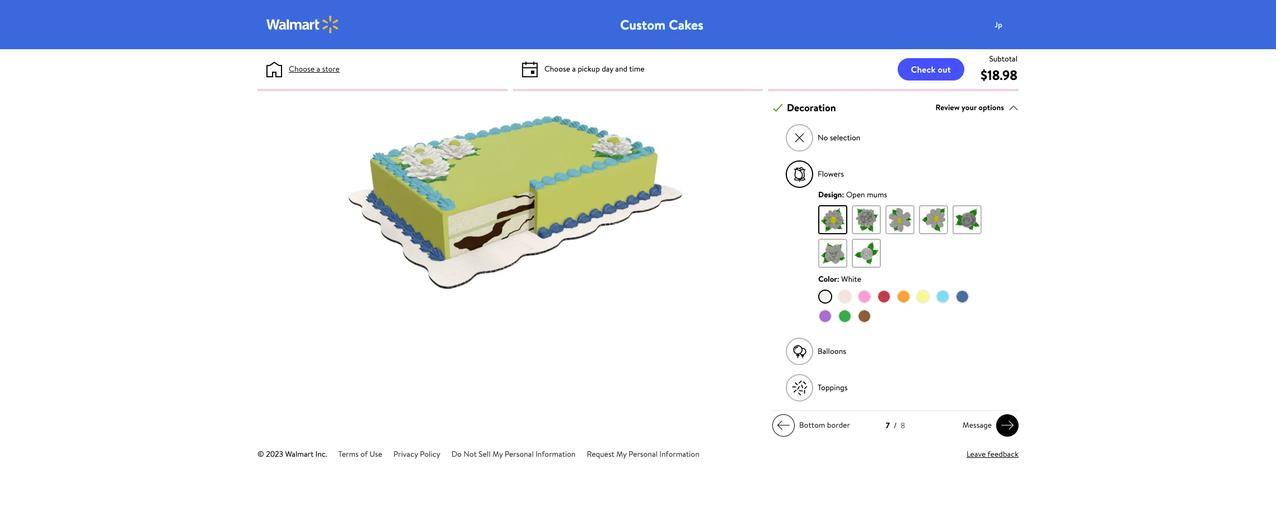 Task type: vqa. For each thing, say whether or not it's contained in the screenshot.
Toppings
yes



Task type: locate. For each thing, give the bounding box(es) containing it.
decoration
[[787, 101, 836, 115]]

choose left pickup
[[544, 63, 570, 74]]

1 personal from the left
[[505, 449, 534, 460]]

0 horizontal spatial my
[[493, 449, 503, 460]]

1 vertical spatial :
[[837, 274, 839, 285]]

and
[[615, 63, 628, 74]]

check out button
[[898, 58, 964, 80]]

store
[[322, 63, 340, 74]]

1 icon for continue arrow image from the left
[[777, 419, 790, 433]]

color : white
[[818, 274, 861, 285]]

1 horizontal spatial my
[[616, 449, 627, 460]]

icon for continue arrow image up 'feedback'
[[1001, 419, 1014, 433]]

1 horizontal spatial :
[[842, 189, 844, 200]]

2 icon for continue arrow image from the left
[[1001, 419, 1014, 433]]

remove image
[[793, 131, 806, 144]]

terms
[[338, 449, 359, 460]]

personal
[[505, 449, 534, 460], [629, 449, 658, 460]]

my right sell
[[493, 449, 503, 460]]

custom
[[620, 15, 666, 34]]

a
[[317, 63, 320, 74], [572, 63, 576, 74]]

check
[[911, 63, 936, 75]]

out
[[938, 63, 951, 75]]

flowers
[[818, 169, 844, 180]]

message link
[[958, 415, 1019, 437]]

terms of use link
[[338, 449, 382, 460]]

2 a from the left
[[572, 63, 576, 74]]

icon for continue arrow image
[[777, 419, 790, 433], [1001, 419, 1014, 433]]

leave
[[967, 449, 986, 460]]

choose a pickup day and time
[[544, 63, 645, 74]]

white
[[841, 274, 861, 285]]

do
[[452, 449, 462, 460]]

7 / 8
[[886, 420, 905, 431]]

1 horizontal spatial choose
[[544, 63, 570, 74]]

personal right sell
[[505, 449, 534, 460]]

request my personal information
[[587, 449, 700, 460]]

choose
[[289, 63, 315, 74], [544, 63, 570, 74]]

balloons
[[818, 346, 846, 357]]

check out
[[911, 63, 951, 75]]

0 vertical spatial :
[[842, 189, 844, 200]]

no
[[818, 132, 828, 143]]

1 information from the left
[[536, 449, 576, 460]]

2 choose from the left
[[544, 63, 570, 74]]

: left open
[[842, 189, 844, 200]]

time
[[629, 63, 645, 74]]

choose for choose a pickup day and time
[[544, 63, 570, 74]]

privacy policy
[[394, 449, 440, 460]]

sell
[[479, 449, 491, 460]]

review your options link
[[936, 100, 1019, 115]]

0 horizontal spatial icon for continue arrow image
[[777, 419, 790, 433]]

personal right the request
[[629, 449, 658, 460]]

back to walmart.com image
[[266, 16, 339, 34]]

icon for continue arrow image inside message link
[[1001, 419, 1014, 433]]

mums
[[867, 189, 887, 200]]

0 horizontal spatial a
[[317, 63, 320, 74]]

day
[[602, 63, 613, 74]]

bottom border link
[[772, 415, 855, 437]]

walmart
[[285, 449, 314, 460]]

a left pickup
[[572, 63, 576, 74]]

0 horizontal spatial choose
[[289, 63, 315, 74]]

/
[[894, 420, 897, 431]]

1 choose from the left
[[289, 63, 315, 74]]

choose left store
[[289, 63, 315, 74]]

open
[[846, 189, 865, 200]]

a left store
[[317, 63, 320, 74]]

policy
[[420, 449, 440, 460]]

1 horizontal spatial personal
[[629, 449, 658, 460]]

request
[[587, 449, 615, 460]]

information
[[536, 449, 576, 460], [659, 449, 700, 460]]

inc.
[[315, 449, 327, 460]]

of
[[361, 449, 368, 460]]

1 horizontal spatial information
[[659, 449, 700, 460]]

choose for choose a store
[[289, 63, 315, 74]]

1 a from the left
[[317, 63, 320, 74]]

2 personal from the left
[[629, 449, 658, 460]]

1 horizontal spatial a
[[572, 63, 576, 74]]

privacy
[[394, 449, 418, 460]]

2 information from the left
[[659, 449, 700, 460]]

8
[[901, 420, 905, 431]]

0 horizontal spatial information
[[536, 449, 576, 460]]

:
[[842, 189, 844, 200], [837, 274, 839, 285]]

0 horizontal spatial :
[[837, 274, 839, 285]]

my right the request
[[616, 449, 627, 460]]

2023
[[266, 449, 283, 460]]

0 horizontal spatial personal
[[505, 449, 534, 460]]

1 horizontal spatial icon for continue arrow image
[[1001, 419, 1014, 433]]

icon for continue arrow image left bottom
[[777, 419, 790, 433]]

your
[[962, 102, 977, 113]]

: left white
[[837, 274, 839, 285]]

bottom border
[[799, 420, 850, 431]]

my
[[493, 449, 503, 460], [616, 449, 627, 460]]



Task type: describe. For each thing, give the bounding box(es) containing it.
a for pickup
[[572, 63, 576, 74]]

design
[[818, 189, 842, 200]]

subtotal
[[989, 53, 1018, 64]]

selection
[[830, 132, 861, 143]]

custom cakes
[[620, 15, 704, 34]]

no selection
[[818, 132, 861, 143]]

request my personal information link
[[587, 449, 700, 460]]

border
[[827, 420, 850, 431]]

jp button
[[987, 13, 1032, 36]]

$18.98
[[981, 65, 1018, 85]]

color
[[818, 274, 837, 285]]

2 my from the left
[[616, 449, 627, 460]]

: for design
[[842, 189, 844, 200]]

cakes
[[669, 15, 704, 34]]

1 my from the left
[[493, 449, 503, 460]]

7
[[886, 420, 890, 431]]

pickup
[[578, 63, 600, 74]]

review your options
[[936, 102, 1004, 113]]

terms of use
[[338, 449, 382, 460]]

up arrow image
[[1009, 103, 1019, 113]]

leave feedback
[[967, 449, 1019, 460]]

© 2023 walmart inc.
[[257, 449, 327, 460]]

ok image
[[773, 103, 783, 113]]

subtotal $18.98
[[981, 53, 1018, 85]]

review
[[936, 102, 960, 113]]

review your options element
[[936, 102, 1004, 114]]

feedback
[[988, 449, 1019, 460]]

: for color
[[837, 274, 839, 285]]

bottom
[[799, 420, 825, 431]]

©
[[257, 449, 264, 460]]

options
[[979, 102, 1004, 113]]

jp
[[995, 19, 1003, 30]]

leave feedback button
[[967, 449, 1019, 461]]

message
[[963, 420, 992, 431]]

use
[[370, 449, 382, 460]]

a for store
[[317, 63, 320, 74]]

toppings
[[818, 382, 848, 394]]

not
[[464, 449, 477, 460]]

do not sell my personal information link
[[452, 449, 576, 460]]

do not sell my personal information
[[452, 449, 576, 460]]

privacy policy link
[[394, 449, 440, 460]]

choose a store
[[289, 63, 340, 74]]

icon for continue arrow image inside bottom border link
[[777, 419, 790, 433]]

choose a store link
[[289, 63, 340, 75]]

design : open mums
[[818, 189, 887, 200]]



